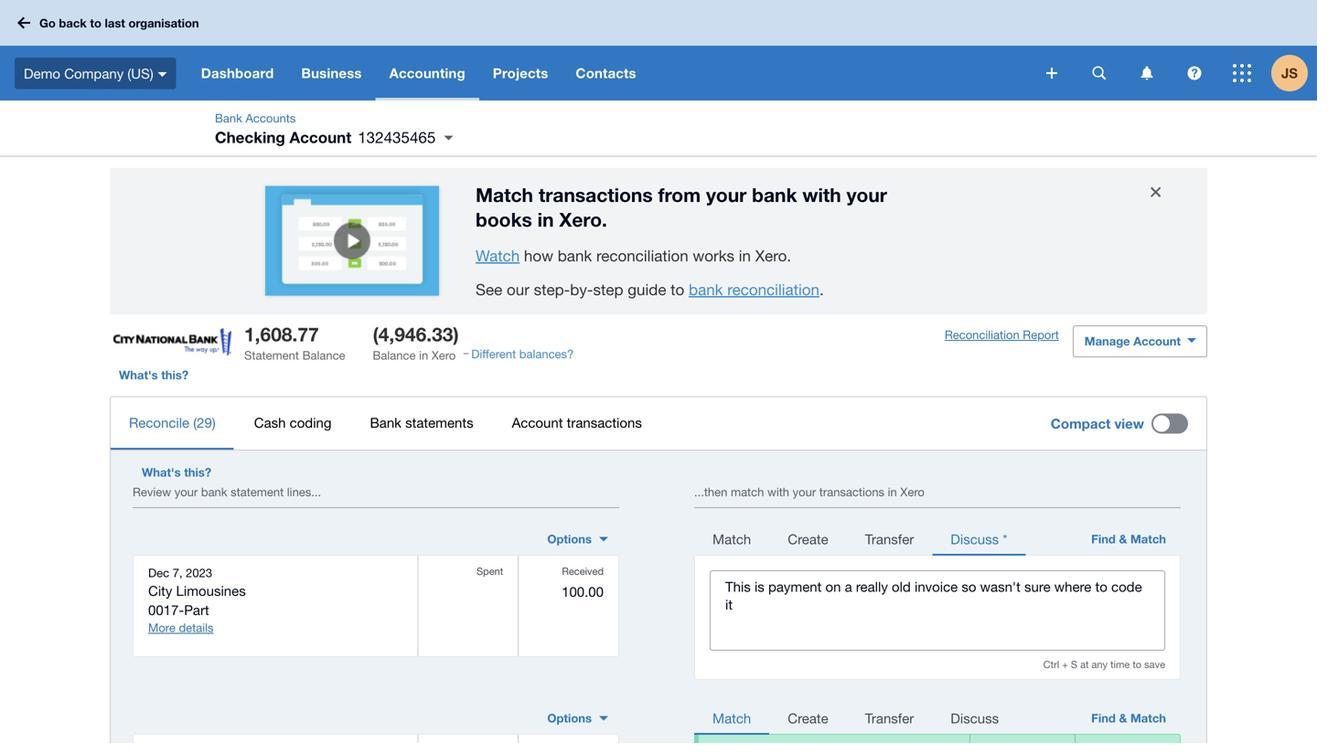 Task type: vqa. For each thing, say whether or not it's contained in the screenshot.
Match corresponding to Match transactions from your bank with your books in Xero
yes



Task type: locate. For each thing, give the bounding box(es) containing it.
create
[[788, 531, 828, 547], [788, 711, 828, 727]]

business button
[[288, 46, 376, 101]]

limousines
[[176, 583, 246, 599]]

2 options button from the top
[[536, 704, 619, 734]]

banner
[[0, 0, 1317, 101]]

svg image inside go back to last organisation link
[[17, 17, 30, 29]]

reconciliation up guide
[[596, 247, 688, 265]]

1 horizontal spatial svg image
[[1046, 68, 1057, 79]]

discuss link
[[932, 701, 1017, 735]]

1 vertical spatial create
[[788, 711, 828, 727]]

organisation
[[128, 16, 199, 30]]

(us)
[[127, 65, 153, 81]]

reconciliation down works
[[727, 281, 819, 299]]

0 vertical spatial what's this?
[[119, 368, 188, 382]]

1 vertical spatial account
[[1133, 334, 1181, 349]]

2 transfer from the top
[[865, 711, 914, 727]]

js button
[[1271, 46, 1317, 101]]

1 balance from the left
[[302, 349, 345, 363]]

account down ›
[[290, 128, 351, 146]]

1 find & match from the top
[[1091, 532, 1166, 546]]

this?
[[161, 368, 188, 382], [184, 466, 211, 480]]

account
[[290, 128, 351, 146], [1133, 334, 1181, 349], [512, 415, 563, 431]]

match
[[476, 183, 533, 206], [713, 531, 751, 547], [1130, 532, 1166, 546], [713, 711, 751, 727], [1130, 712, 1166, 726]]

bank statements
[[370, 415, 473, 431]]

1 vertical spatial options
[[547, 712, 592, 726]]

cash coding link
[[236, 397, 350, 448]]

balance
[[302, 349, 345, 363], [373, 349, 416, 363]]

match link up "bank transaction" "image"
[[694, 701, 769, 735]]

bank inside the bank accounts › checking account 132435465
[[215, 111, 242, 125]]

1 horizontal spatial account
[[512, 415, 563, 431]]

0 vertical spatial discuss
[[951, 531, 999, 547]]

*
[[1003, 531, 1008, 547]]

what's this?
[[119, 368, 188, 382], [142, 466, 211, 480]]

xero
[[559, 208, 602, 231], [755, 247, 787, 265], [432, 349, 456, 363], [900, 485, 925, 499]]

find & match for discuss
[[1091, 712, 1166, 726]]

1 vertical spatial bank
[[370, 415, 401, 431]]

1 vertical spatial to
[[671, 281, 684, 299]]

0 vertical spatial options
[[547, 532, 592, 546]]

account transactions
[[512, 415, 642, 431]]

1 vertical spatial transfer link
[[847, 701, 932, 735]]

to for see our step-by-step guide to bank reconciliation
[[671, 281, 684, 299]]

0 vertical spatial to
[[90, 16, 101, 30]]

by-
[[570, 281, 593, 299]]

transfer left discuss link at the right bottom of page
[[865, 711, 914, 727]]

discuss for discuss
[[951, 711, 999, 727]]

2 options from the top
[[547, 712, 592, 726]]

2 create link from the top
[[769, 701, 847, 735]]

this? up review your bank statement lines...
[[184, 466, 211, 480]]

0 vertical spatial reconciliation
[[596, 247, 688, 265]]

0 vertical spatial create link
[[769, 521, 847, 556]]

account transactions link
[[494, 397, 660, 448]]

transactions for match
[[539, 183, 653, 206]]

(4,946.33)
[[373, 323, 459, 346]]

0 vertical spatial bank
[[215, 111, 242, 125]]

demo
[[24, 65, 60, 81]]

bank transaction image
[[702, 744, 728, 744]]

1 match link from the top
[[694, 521, 769, 556]]

2 transfer link from the top
[[847, 701, 932, 735]]

hide
[[1141, 183, 1163, 195]]

bank left the statements
[[370, 415, 401, 431]]

1 vertical spatial match link
[[694, 701, 769, 735]]

what's this? up review
[[142, 466, 211, 480]]

dashboard link
[[187, 46, 288, 101]]

0017-
[[148, 602, 184, 618]]

to right time
[[1133, 659, 1142, 671]]

1 vertical spatial &
[[1119, 712, 1127, 726]]

received
[[562, 566, 604, 578]]

what's this? link
[[110, 359, 198, 392], [133, 456, 220, 489]]

0 vertical spatial match link
[[694, 521, 769, 556]]

1 options button from the top
[[536, 525, 619, 554]]

discuss * link
[[932, 521, 1026, 556]]

to left last
[[90, 16, 101, 30]]

1 vertical spatial discuss
[[951, 711, 999, 727]]

what's up reconcile (
[[119, 368, 158, 382]]

what's this? link up reconcile (
[[110, 359, 198, 392]]

1 horizontal spatial with
[[803, 183, 841, 206]]

what's this? up reconcile (
[[119, 368, 188, 382]]

find for discuss *
[[1091, 532, 1116, 546]]

2 find from the top
[[1091, 712, 1116, 726]]

1 create from the top
[[788, 531, 828, 547]]

different
[[471, 347, 516, 361]]

transactions
[[539, 183, 653, 206], [567, 415, 642, 431], [819, 485, 885, 499]]

to right guide
[[671, 281, 684, 299]]

what's for top what's this? link
[[119, 368, 158, 382]]

find & match link
[[1075, 521, 1181, 556], [1075, 701, 1181, 735]]

0 vertical spatial what's
[[119, 368, 158, 382]]

1 find from the top
[[1091, 532, 1116, 546]]

bank
[[215, 111, 242, 125], [370, 415, 401, 431]]

(4,946.33) balance in xero
[[373, 323, 459, 363]]

account down balances?
[[512, 415, 563, 431]]

2 & from the top
[[1119, 712, 1127, 726]]

bank accounts link
[[215, 111, 296, 125]]

1 vertical spatial find & match link
[[1075, 701, 1181, 735]]

0 horizontal spatial account
[[290, 128, 351, 146]]

coding
[[290, 415, 332, 431]]

2 vertical spatial to
[[1133, 659, 1142, 671]]

transactions inside match transactions from your bank with your books in xero
[[539, 183, 653, 206]]

0 horizontal spatial bank
[[215, 111, 242, 125]]

find & match
[[1091, 532, 1166, 546], [1091, 712, 1166, 726]]

1 find & match link from the top
[[1075, 521, 1181, 556]]

books
[[476, 208, 532, 231]]

1 horizontal spatial balance
[[373, 349, 416, 363]]

0 vertical spatial find & match link
[[1075, 521, 1181, 556]]

bank statements link
[[352, 397, 492, 448]]

1 vertical spatial create link
[[769, 701, 847, 735]]

to
[[90, 16, 101, 30], [671, 281, 684, 299], [1133, 659, 1142, 671]]

0 vertical spatial find & match
[[1091, 532, 1166, 546]]

what's up review
[[142, 466, 181, 480]]

match link
[[694, 521, 769, 556], [694, 701, 769, 735]]

options
[[547, 532, 592, 546], [547, 712, 592, 726]]

1 options from the top
[[547, 532, 592, 546]]

0 vertical spatial with
[[803, 183, 841, 206]]

svg image inside demo company (us) popup button
[[158, 72, 167, 77]]

contacts button
[[562, 46, 650, 101]]

svg image
[[17, 17, 30, 29], [1233, 64, 1251, 82], [1093, 66, 1106, 80], [1141, 66, 1153, 80]]

1 horizontal spatial reconciliation
[[727, 281, 819, 299]]

company
[[64, 65, 124, 81]]

options button for discuss
[[536, 704, 619, 734]]

transfer up this is payment on a really old invoice so wasn't sure where to code it text box at the right of page
[[865, 531, 914, 547]]

1 transfer from the top
[[865, 531, 914, 547]]

1 & from the top
[[1119, 532, 1127, 546]]

2 vertical spatial account
[[512, 415, 563, 431]]

1 horizontal spatial bank
[[370, 415, 401, 431]]

1 vertical spatial find
[[1091, 712, 1116, 726]]

balance down '1,608.77'
[[302, 349, 345, 363]]

go back to last organisation link
[[11, 7, 210, 39]]

132435465
[[358, 128, 436, 146]]

&
[[1119, 532, 1127, 546], [1119, 712, 1127, 726]]

received 100.00
[[562, 566, 604, 600]]

balance inside 1,608.77 statement balance
[[302, 349, 345, 363]]

0 vertical spatial &
[[1119, 532, 1127, 546]]

0 vertical spatial account
[[290, 128, 351, 146]]

discuss for discuss *
[[951, 531, 999, 547]]

options button
[[536, 525, 619, 554], [536, 704, 619, 734]]

this? up reconcile ( 29 )
[[161, 368, 188, 382]]

go
[[39, 16, 56, 30]]

2 balance from the left
[[373, 349, 416, 363]]

1 vertical spatial options button
[[536, 704, 619, 734]]

in
[[537, 208, 554, 231], [739, 247, 751, 265], [419, 349, 428, 363], [888, 485, 897, 499]]

0 vertical spatial find
[[1091, 532, 1116, 546]]

xero inside (4,946.33) balance in xero
[[432, 349, 456, 363]]

find for discuss
[[1091, 712, 1116, 726]]

options for discuss
[[547, 712, 592, 726]]

transfer link for discuss *
[[847, 521, 932, 556]]

account right manage
[[1133, 334, 1181, 349]]

details
[[179, 621, 214, 635]]

1 discuss from the top
[[951, 531, 999, 547]]

1 vertical spatial transactions
[[567, 415, 642, 431]]

svg image
[[1188, 66, 1201, 80], [1046, 68, 1057, 79], [158, 72, 167, 77]]

1 vertical spatial with
[[767, 485, 789, 499]]

2 find & match link from the top
[[1075, 701, 1181, 735]]

2 horizontal spatial to
[[1133, 659, 1142, 671]]

1 horizontal spatial to
[[671, 281, 684, 299]]

0 vertical spatial options button
[[536, 525, 619, 554]]

balance down (4,946.33)
[[373, 349, 416, 363]]

1 vertical spatial transfer
[[865, 711, 914, 727]]

what's this? link down reconcile ( 29 )
[[133, 456, 220, 489]]

& for discuss *
[[1119, 532, 1127, 546]]

0 horizontal spatial svg image
[[158, 72, 167, 77]]

create link for discuss
[[769, 701, 847, 735]]

xero inside match transactions from your bank with your books in xero
[[559, 208, 602, 231]]

balance inside (4,946.33) balance in xero
[[373, 349, 416, 363]]

demo company (us)
[[24, 65, 153, 81]]

2 horizontal spatial svg image
[[1188, 66, 1201, 80]]

2 discuss from the top
[[951, 711, 999, 727]]

bank up checking
[[215, 111, 242, 125]]

2 create from the top
[[788, 711, 828, 727]]

2 horizontal spatial account
[[1133, 334, 1181, 349]]

0 horizontal spatial balance
[[302, 349, 345, 363]]

0 vertical spatial create
[[788, 531, 828, 547]]

checking
[[215, 128, 285, 146]]

discuss
[[951, 531, 999, 547], [951, 711, 999, 727]]

›
[[299, 113, 301, 125]]

0 horizontal spatial to
[[90, 16, 101, 30]]

...then match with your transactions in xero
[[694, 485, 925, 499]]

what's
[[119, 368, 158, 382], [142, 466, 181, 480]]

0 horizontal spatial reconciliation
[[596, 247, 688, 265]]

2 match link from the top
[[694, 701, 769, 735]]

1 vertical spatial what's
[[142, 466, 181, 480]]

0 vertical spatial transfer link
[[847, 521, 932, 556]]

what's this? for top what's this? link
[[119, 368, 188, 382]]

1 vertical spatial find & match
[[1091, 712, 1166, 726]]

match link for discuss *
[[694, 521, 769, 556]]

1 transfer link from the top
[[847, 521, 932, 556]]

lines...
[[287, 485, 321, 499]]

match link for discuss
[[694, 701, 769, 735]]

with
[[803, 183, 841, 206], [767, 485, 789, 499]]

2 find & match from the top
[[1091, 712, 1166, 726]]

0 vertical spatial transfer
[[865, 531, 914, 547]]

1 create link from the top
[[769, 521, 847, 556]]

match link down match
[[694, 521, 769, 556]]

your
[[706, 183, 747, 206], [847, 183, 887, 206], [174, 485, 198, 499], [793, 485, 816, 499]]

1 vertical spatial what's this?
[[142, 466, 211, 480]]

options button for discuss *
[[536, 525, 619, 554]]

transfer
[[865, 531, 914, 547], [865, 711, 914, 727]]

spent
[[477, 566, 503, 578]]

0 vertical spatial transactions
[[539, 183, 653, 206]]



Task type: describe. For each thing, give the bounding box(es) containing it.
hide help link
[[1141, 178, 1171, 208]]

create link for discuss *
[[769, 521, 847, 556]]

cash
[[254, 415, 286, 431]]

in inside (4,946.33) balance in xero
[[419, 349, 428, 363]]

business
[[301, 65, 362, 81]]

account inside the bank accounts › checking account 132435465
[[290, 128, 351, 146]]

1 vertical spatial reconciliation
[[727, 281, 819, 299]]

from
[[658, 183, 701, 206]]

reconcile ( 29 )
[[129, 415, 216, 431]]

banner containing dashboard
[[0, 0, 1317, 101]]

dec 7, 2023 city limousines 0017-part more details
[[148, 566, 246, 635]]

watch link
[[476, 247, 520, 265]]

see
[[476, 281, 502, 299]]

ctrl + s at any time to save
[[1043, 659, 1165, 671]]

back
[[59, 16, 87, 30]]

report
[[1023, 328, 1059, 342]]

in inside match transactions from your bank with your books in xero
[[537, 208, 554, 231]]

projects
[[493, 65, 548, 81]]

time
[[1110, 659, 1130, 671]]

reconciliation report link
[[945, 328, 1059, 343]]

bank accounts › checking account 132435465
[[215, 111, 436, 146]]

find & match for discuss *
[[1091, 532, 1166, 546]]

statement
[[231, 485, 284, 499]]

0 vertical spatial this?
[[161, 368, 188, 382]]

go back to last organisation
[[39, 16, 199, 30]]

different balances? link
[[471, 347, 574, 362]]

see our step-by-step guide to bank reconciliation
[[476, 281, 819, 299]]

compact
[[1051, 416, 1111, 432]]

ctrl
[[1043, 659, 1059, 671]]

accounting
[[389, 65, 465, 81]]

our
[[507, 281, 529, 299]]

1 vertical spatial what's this? link
[[133, 456, 220, 489]]

find & match link for discuss
[[1075, 701, 1181, 735]]

review
[[133, 485, 171, 499]]

0 vertical spatial what's this? link
[[110, 359, 198, 392]]

accounts
[[246, 111, 296, 125]]

transactions for account
[[567, 415, 642, 431]]

projects button
[[479, 46, 562, 101]]

step-
[[534, 281, 570, 299]]

what's this? for the bottom what's this? link
[[142, 466, 211, 480]]

accounting button
[[376, 46, 479, 101]]

bank for bank accounts › checking account 132435465
[[215, 111, 242, 125]]

step
[[593, 281, 623, 299]]

match inside match transactions from your bank with your books in xero
[[476, 183, 533, 206]]

bank inside match transactions from your bank with your books in xero
[[752, 183, 797, 206]]

contacts
[[576, 65, 636, 81]]

reconciliation
[[945, 328, 1020, 342]]

0 horizontal spatial with
[[767, 485, 789, 499]]

match transactions from your bank with your books in xero
[[476, 183, 887, 231]]

statement
[[244, 349, 299, 363]]

compact view
[[1051, 416, 1144, 432]]

manage
[[1085, 334, 1130, 349]]

2023
[[186, 566, 212, 580]]

bank for bank statements
[[370, 415, 401, 431]]

create for discuss *
[[788, 531, 828, 547]]

more details button
[[148, 620, 214, 637]]

balances?
[[519, 347, 574, 361]]

find & match link for discuss *
[[1075, 521, 1181, 556]]

1 vertical spatial this?
[[184, 466, 211, 480]]

more
[[148, 621, 175, 635]]

view
[[1114, 416, 1144, 432]]

any
[[1092, 659, 1108, 671]]

how
[[524, 247, 553, 265]]

29
[[197, 415, 212, 431]]

different balances?
[[471, 347, 574, 361]]

s
[[1071, 659, 1077, 671]]

statements
[[405, 415, 473, 431]]

to for ctrl + s at any time to save
[[1133, 659, 1142, 671]]

to inside banner
[[90, 16, 101, 30]]

demo company (us) button
[[0, 46, 187, 101]]

discuss *
[[951, 531, 1008, 547]]

1,608.77 statement balance
[[244, 323, 345, 363]]

match
[[731, 485, 764, 499]]

1,608.77
[[244, 323, 319, 346]]

bank reconciliation link
[[689, 281, 819, 299]]

)
[[212, 415, 216, 431]]

transfer for discuss
[[865, 711, 914, 727]]

This is payment on a really old invoice so wasn't sure where to code it text field
[[711, 572, 1164, 650]]

100.00
[[562, 584, 604, 600]]

watch
[[476, 247, 520, 265]]

...then
[[694, 485, 727, 499]]

& for discuss
[[1119, 712, 1127, 726]]

transfer for discuss *
[[865, 531, 914, 547]]

with inside match transactions from your bank with your books in xero
[[803, 183, 841, 206]]

2 vertical spatial transactions
[[819, 485, 885, 499]]

last
[[105, 16, 125, 30]]

js
[[1281, 65, 1298, 81]]

dec
[[148, 566, 169, 580]]

7,
[[173, 566, 183, 580]]

transfer link for discuss
[[847, 701, 932, 735]]

what's for the bottom what's this? link
[[142, 466, 181, 480]]

help
[[1141, 196, 1163, 208]]

account inside account transactions link
[[512, 415, 563, 431]]

city
[[148, 583, 172, 599]]

dashboard
[[201, 65, 274, 81]]

works
[[693, 247, 734, 265]]

create for discuss
[[788, 711, 828, 727]]

reconciliation report
[[945, 328, 1059, 342]]

part
[[184, 602, 209, 618]]

+
[[1062, 659, 1068, 671]]

cash coding
[[254, 415, 332, 431]]

manage account
[[1085, 334, 1181, 349]]

watch how bank reconciliation works in xero
[[476, 247, 787, 265]]

options for discuss *
[[547, 532, 592, 546]]

review your bank statement lines...
[[133, 485, 321, 499]]

guide
[[628, 281, 666, 299]]



